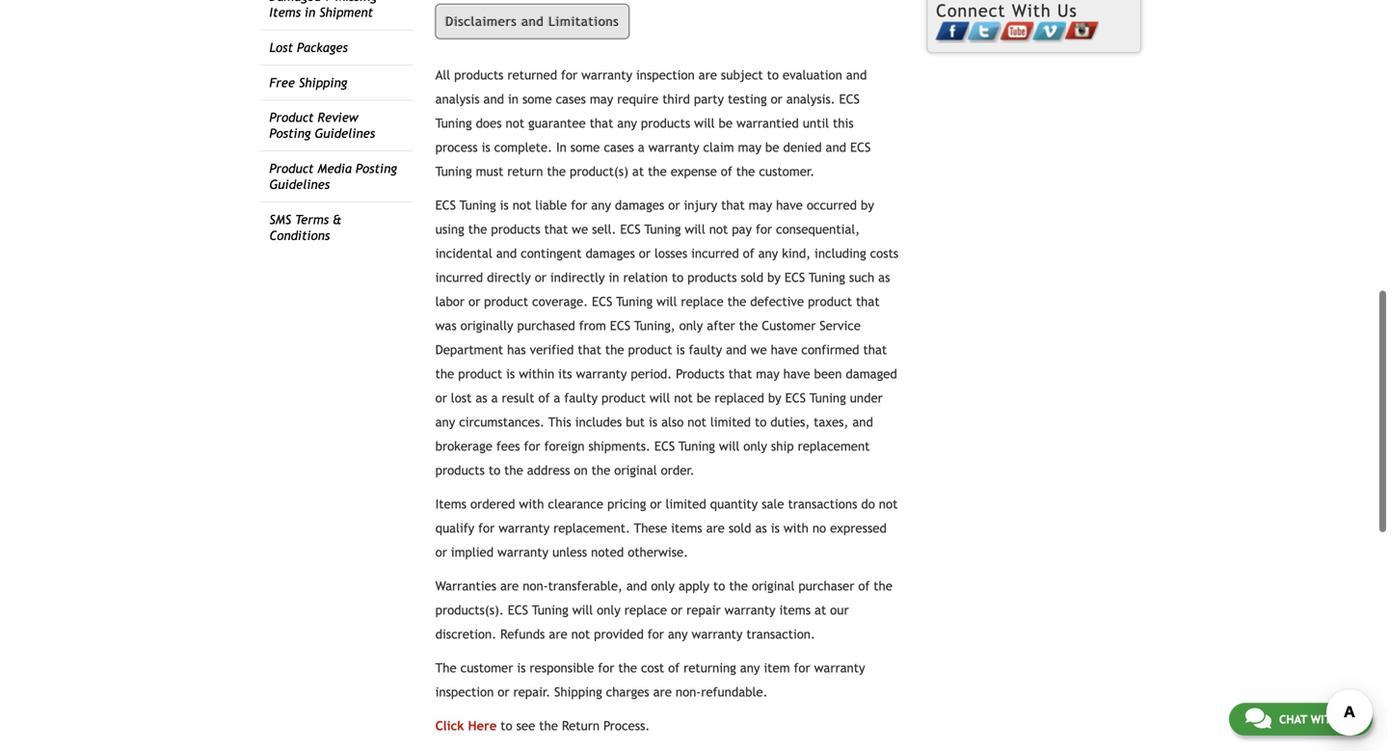 Task type: locate. For each thing, give the bounding box(es) containing it.
chat with us
[[1280, 713, 1357, 726]]

damaged
[[846, 367, 898, 381]]

free shipping
[[269, 75, 348, 90]]

items
[[269, 5, 301, 20], [436, 497, 467, 512]]

1 vertical spatial us
[[1343, 713, 1357, 726]]

analysis.
[[787, 92, 836, 107]]

ecs up "this"
[[840, 92, 860, 107]]

are
[[699, 68, 718, 82], [707, 521, 725, 536], [501, 579, 519, 594], [549, 627, 568, 642], [654, 685, 672, 700]]

evaluation
[[783, 68, 843, 82]]

0 horizontal spatial at
[[633, 164, 644, 179]]

unless
[[553, 545, 588, 560]]

as down sale
[[756, 521, 768, 536]]

replace
[[681, 294, 724, 309], [625, 603, 667, 618]]

in inside damaged / missing items in shipment
[[305, 5, 316, 20]]

0 vertical spatial be
[[719, 116, 733, 131]]

require
[[617, 92, 659, 107]]

2 horizontal spatial a
[[638, 140, 645, 155]]

customer
[[762, 318, 816, 333]]

warranty down repair
[[692, 627, 743, 642]]

non- down returning
[[676, 685, 701, 700]]

taxes,
[[814, 415, 849, 430]]

0 vertical spatial cases
[[556, 92, 586, 107]]

products(s).
[[436, 603, 504, 618]]

in left relation
[[609, 270, 620, 285]]

1 horizontal spatial original
[[752, 579, 795, 594]]

all products returned for warranty inspection are subject to evaluation and analysis and in some cases may require third party testing or analysis. ecs tuning does not guarantee that any products will be warrantied until this process is complete. in some cases a warranty claim may be denied and ecs tuning must return the product(s) at the expense of the customer.
[[436, 68, 871, 179]]

ecs down "this"
[[851, 140, 871, 155]]

product up period.
[[628, 342, 673, 357]]

that up pay
[[722, 198, 745, 213]]

0 horizontal spatial limited
[[666, 497, 707, 512]]

1 vertical spatial faulty
[[565, 391, 598, 406]]

0 vertical spatial replace
[[681, 294, 724, 309]]

for up cost
[[648, 627, 664, 642]]

1 vertical spatial sold
[[729, 521, 752, 536]]

that inside "all products returned for warranty inspection are subject to evaluation and analysis and in some cases may require third party testing or analysis. ecs tuning does not guarantee that any products will be warrantied until this process is complete. in some cases a warranty claim may be denied and ecs tuning must return the product(s) at the expense of the customer."
[[590, 116, 614, 131]]

1 vertical spatial original
[[752, 579, 795, 594]]

not left provided at the bottom of page
[[572, 627, 590, 642]]

1 horizontal spatial with
[[784, 521, 809, 536]]

a up this
[[554, 391, 561, 406]]

including
[[815, 246, 867, 261]]

result
[[502, 391, 535, 406]]

us for chat with us
[[1343, 713, 1357, 726]]

brokerage
[[436, 439, 493, 454]]

warranty up expense
[[649, 140, 700, 155]]

any inside warranties are non-transferable, and only apply to the original purchaser of the products(s). ecs tuning will only replace or repair warranty items at our discretion. refunds are not provided for any warranty transaction.
[[668, 627, 688, 642]]

replace up after
[[681, 294, 724, 309]]

items
[[671, 521, 703, 536], [780, 603, 811, 618]]

0 horizontal spatial be
[[697, 391, 711, 406]]

are inside items ordered with clearance pricing or limited quantity sale transactions do not qualify for warranty replacement. these items are sold as is with no expressed or implied warranty unless noted otherwise.
[[707, 521, 725, 536]]

the
[[547, 164, 566, 179], [648, 164, 667, 179], [737, 164, 756, 179], [468, 222, 487, 237], [728, 294, 747, 309], [739, 318, 758, 333], [606, 342, 625, 357], [436, 367, 455, 381], [505, 463, 524, 478], [592, 463, 611, 478], [729, 579, 748, 594], [874, 579, 893, 594], [619, 661, 638, 676], [539, 719, 558, 734]]

guidelines down review
[[315, 126, 375, 141]]

0 horizontal spatial posting
[[269, 126, 311, 141]]

1 horizontal spatial we
[[751, 342, 767, 357]]

for down ordered
[[479, 521, 495, 536]]

faulty up products
[[689, 342, 723, 357]]

1 horizontal spatial items
[[436, 497, 467, 512]]

or up warrantied
[[771, 92, 783, 107]]

any down repair
[[668, 627, 688, 642]]

1 vertical spatial items
[[780, 603, 811, 618]]

1 horizontal spatial shipping
[[555, 685, 603, 700]]

product for product media posting guidelines
[[269, 161, 314, 176]]

us for connect with us
[[1058, 0, 1078, 21]]

1 horizontal spatial posting
[[356, 161, 397, 176]]

lost packages link
[[269, 40, 348, 55]]

1 horizontal spatial limited
[[711, 415, 751, 430]]

tuning inside warranties are non-transferable, and only apply to the original purchaser of the products(s). ecs tuning will only replace or repair warranty items at our discretion. refunds are not provided for any warranty transaction.
[[532, 603, 569, 618]]

0 vertical spatial at
[[633, 164, 644, 179]]

is inside items ordered with clearance pricing or limited quantity sale transactions do not qualify for warranty replacement. these items are sold as is with no expressed or implied warranty unless noted otherwise.
[[771, 521, 780, 536]]

1 horizontal spatial some
[[571, 140, 600, 155]]

by right occurred
[[861, 198, 875, 213]]

guidelines inside product review posting guidelines
[[315, 126, 375, 141]]

items inside damaged / missing items in shipment
[[269, 5, 301, 20]]

guidelines for review
[[315, 126, 375, 141]]

inspection inside "all products returned for warranty inspection are subject to evaluation and analysis and in some cases may require third party testing or analysis. ecs tuning does not guarantee that any products will be warrantied until this process is complete. in some cases a warranty claim may be denied and ecs tuning must return the product(s) at the expense of the customer."
[[637, 68, 695, 82]]

1 vertical spatial incurred
[[436, 270, 483, 285]]

be inside ecs tuning is not liable for any damages or injury that may have occurred by using the products that we sell. ecs tuning will not pay for consequential, incidental and contingent damages or losses incurred of any kind, including costs incurred directly or indirectly in relation to products sold by ecs tuning such as labor or product coverage. ecs tuning will replace the defective product that was originally purchased from ecs tuning, only after the customer service department has verified that the product is faulty and we have confirmed that the product is within its warranty period. products that may have been damaged or lost as a result of a faulty product will not be replaced by ecs tuning under any circumstances. this includes but is also not limited to duties, taxes, and brokerage fees for foreign shipments. ecs tuning will only ship replacement products to the address on the original order.
[[697, 391, 711, 406]]

damages up sell.
[[615, 198, 665, 213]]

2 vertical spatial be
[[697, 391, 711, 406]]

of inside warranties are non-transferable, and only apply to the original purchaser of the products(s). ecs tuning will only replace or repair warranty items at our discretion. refunds are not provided for any warranty transaction.
[[859, 579, 870, 594]]

0 horizontal spatial inspection
[[436, 685, 494, 700]]

such
[[850, 270, 875, 285]]

or left repair.
[[498, 685, 510, 700]]

and left limitations
[[522, 14, 545, 29]]

shipping down packages
[[299, 75, 348, 90]]

2 vertical spatial have
[[784, 367, 811, 381]]

are right warranties on the left bottom of page
[[501, 579, 519, 594]]

the right the purchaser
[[874, 579, 893, 594]]

but
[[626, 415, 645, 430]]

only left apply
[[651, 579, 675, 594]]

will inside "all products returned for warranty inspection are subject to evaluation and analysis and in some cases may require third party testing or analysis. ecs tuning does not guarantee that any products will be warrantied until this process is complete. in some cases a warranty claim may be denied and ecs tuning must return the product(s) at the expense of the customer."
[[695, 116, 715, 131]]

with left the no
[[784, 521, 809, 536]]

0 vertical spatial limited
[[711, 415, 751, 430]]

1 horizontal spatial non-
[[676, 685, 701, 700]]

includes
[[576, 415, 622, 430]]

damages down sell.
[[586, 246, 635, 261]]

2 horizontal spatial in
[[609, 270, 620, 285]]

shipping inside "the customer is responsible for the cost of returning any item for warranty inspection or repair. shipping charges are non-refundable."
[[555, 685, 603, 700]]

the right after
[[739, 318, 758, 333]]

replacement.
[[554, 521, 631, 536]]

cases up guarantee
[[556, 92, 586, 107]]

limited down order.
[[666, 497, 707, 512]]

for right pay
[[756, 222, 773, 237]]

1 horizontal spatial faulty
[[689, 342, 723, 357]]

at left our
[[815, 603, 827, 618]]

warranty inside ecs tuning is not liable for any damages or injury that may have occurred by using the products that we sell. ecs tuning will not pay for consequential, incidental and contingent damages or losses incurred of any kind, including costs incurred directly or indirectly in relation to products sold by ecs tuning such as labor or product coverage. ecs tuning will replace the defective product that was originally purchased from ecs tuning, only after the customer service department has verified that the product is faulty and we have confirmed that the product is within its warranty period. products that may have been damaged or lost as a result of a faulty product will not be replaced by ecs tuning under any circumstances. this includes but is also not limited to duties, taxes, and brokerage fees for foreign shipments. ecs tuning will only ship replacement products to the address on the original order.
[[576, 367, 627, 381]]

by up duties,
[[769, 391, 782, 406]]

original down shipments.
[[615, 463, 657, 478]]

posting inside product review posting guidelines
[[269, 126, 311, 141]]

some
[[523, 92, 552, 107], [571, 140, 600, 155]]

warranty right its
[[576, 367, 627, 381]]

media
[[318, 161, 352, 176]]

1 vertical spatial non-
[[676, 685, 701, 700]]

sms terms & conditions
[[269, 212, 342, 243]]

a inside "all products returned for warranty inspection are subject to evaluation and analysis and in some cases may require third party testing or analysis. ecs tuning does not guarantee that any products will be warrantied until this process is complete. in some cases a warranty claim may be denied and ecs tuning must return the product(s) at the expense of the customer."
[[638, 140, 645, 155]]

0 horizontal spatial items
[[269, 5, 301, 20]]

1 horizontal spatial replace
[[681, 294, 724, 309]]

limited inside ecs tuning is not liable for any damages or injury that may have occurred by using the products that we sell. ecs tuning will not pay for consequential, incidental and contingent damages or losses incurred of any kind, including costs incurred directly or indirectly in relation to products sold by ecs tuning such as labor or product coverage. ecs tuning will replace the defective product that was originally purchased from ecs tuning, only after the customer service department has verified that the product is faulty and we have confirmed that the product is within its warranty period. products that may have been damaged or lost as a result of a faulty product will not be replaced by ecs tuning under any circumstances. this includes but is also not limited to duties, taxes, and brokerage fees for foreign shipments. ecs tuning will only ship replacement products to the address on the original order.
[[711, 415, 751, 430]]

or left lost
[[436, 391, 447, 406]]

product media posting guidelines
[[269, 161, 397, 192]]

noted
[[591, 545, 624, 560]]

1 vertical spatial be
[[766, 140, 780, 155]]

responsible
[[530, 661, 594, 676]]

with right chat
[[1311, 713, 1340, 726]]

1 vertical spatial damages
[[586, 246, 635, 261]]

only
[[680, 318, 703, 333], [744, 439, 768, 454], [651, 579, 675, 594], [597, 603, 621, 618]]

non-
[[523, 579, 548, 594], [676, 685, 701, 700]]

1 vertical spatial cases
[[604, 140, 634, 155]]

0 horizontal spatial us
[[1058, 0, 1078, 21]]

warranties
[[436, 579, 497, 594]]

items up the transaction.
[[780, 603, 811, 618]]

at
[[633, 164, 644, 179], [815, 603, 827, 618]]

product inside product media posting guidelines
[[269, 161, 314, 176]]

1 horizontal spatial in
[[508, 92, 519, 107]]

0 horizontal spatial shipping
[[299, 75, 348, 90]]

defective
[[751, 294, 804, 309]]

has
[[507, 342, 526, 357]]

is down has
[[506, 367, 515, 381]]

products
[[454, 68, 504, 82], [641, 116, 691, 131], [491, 222, 541, 237], [688, 270, 737, 285], [436, 463, 485, 478]]

free shipping link
[[269, 75, 348, 90]]

0 horizontal spatial items
[[671, 521, 703, 536]]

quantity
[[711, 497, 758, 512]]

inspection
[[637, 68, 695, 82], [436, 685, 494, 700]]

connect with us
[[937, 0, 1078, 21]]

1 vertical spatial product
[[269, 161, 314, 176]]

at right product(s)
[[633, 164, 644, 179]]

the up charges
[[619, 661, 638, 676]]

1 vertical spatial shipping
[[555, 685, 603, 700]]

charges
[[606, 685, 650, 700]]

be down warrantied
[[766, 140, 780, 155]]

0 vertical spatial items
[[671, 521, 703, 536]]

or left injury
[[669, 198, 680, 213]]

is up repair.
[[517, 661, 526, 676]]

warranty
[[582, 68, 633, 82], [649, 140, 700, 155], [576, 367, 627, 381], [499, 521, 550, 536], [498, 545, 549, 560], [725, 603, 776, 618], [692, 627, 743, 642], [815, 661, 866, 676]]

with
[[519, 497, 544, 512], [784, 521, 809, 536], [1311, 713, 1340, 726]]

replace up provided at the bottom of page
[[625, 603, 667, 618]]

0 horizontal spatial non-
[[523, 579, 548, 594]]

for
[[561, 68, 578, 82], [571, 198, 588, 213], [756, 222, 773, 237], [524, 439, 541, 454], [479, 521, 495, 536], [648, 627, 664, 642], [598, 661, 615, 676], [794, 661, 811, 676]]

or inside warranties are non-transferable, and only apply to the original purchaser of the products(s). ecs tuning will only replace or repair warranty items at our discretion. refunds are not provided for any warranty transaction.
[[671, 603, 683, 618]]

the
[[436, 661, 457, 676]]

0 horizontal spatial some
[[523, 92, 552, 107]]

indirectly
[[551, 270, 605, 285]]

incurred down pay
[[692, 246, 739, 261]]

items right these
[[671, 521, 703, 536]]

service
[[820, 318, 861, 333]]

2 vertical spatial by
[[769, 391, 782, 406]]

1 horizontal spatial items
[[780, 603, 811, 618]]

implied
[[451, 545, 494, 560]]

posting down the free
[[269, 126, 311, 141]]

warrantied
[[737, 116, 799, 131]]

click
[[436, 719, 464, 734]]

1 vertical spatial replace
[[625, 603, 667, 618]]

will down party
[[695, 116, 715, 131]]

cost
[[641, 661, 665, 676]]

2 product from the top
[[269, 161, 314, 176]]

products down third
[[641, 116, 691, 131]]

we left sell.
[[572, 222, 589, 237]]

tuning,
[[635, 318, 676, 333]]

0 vertical spatial original
[[615, 463, 657, 478]]

claim
[[704, 140, 735, 155]]

or down qualify
[[436, 545, 447, 560]]

guidelines for media
[[269, 177, 330, 192]]

terms
[[295, 212, 329, 227]]

a
[[638, 140, 645, 155], [491, 391, 498, 406], [554, 391, 561, 406]]

guidelines inside product media posting guidelines
[[269, 177, 330, 192]]

as inside items ordered with clearance pricing or limited quantity sale transactions do not qualify for warranty replacement. these items are sold as is with no expressed or implied warranty unless noted otherwise.
[[756, 521, 768, 536]]

any
[[618, 116, 637, 131], [592, 198, 611, 213], [759, 246, 779, 261], [436, 415, 456, 430], [668, 627, 688, 642], [741, 661, 760, 676]]

0 vertical spatial inspection
[[637, 68, 695, 82]]

customer.
[[759, 164, 815, 179]]

transactions
[[788, 497, 858, 512]]

not
[[506, 116, 525, 131], [513, 198, 532, 213], [710, 222, 728, 237], [674, 391, 693, 406], [688, 415, 707, 430], [879, 497, 898, 512], [572, 627, 590, 642]]

not inside "all products returned for warranty inspection are subject to evaluation and analysis and in some cases may require third party testing or analysis. ecs tuning does not guarantee that any products will be warrantied until this process is complete. in some cases a warranty claim may be denied and ecs tuning must return the product(s) at the expense of the customer."
[[506, 116, 525, 131]]

tuning down process
[[436, 164, 472, 179]]

some down returned
[[523, 92, 552, 107]]

only left the ship
[[744, 439, 768, 454]]

0 horizontal spatial original
[[615, 463, 657, 478]]

0 horizontal spatial in
[[305, 5, 316, 20]]

are inside "all products returned for warranty inspection are subject to evaluation and analysis and in some cases may require third party testing or analysis. ecs tuning does not guarantee that any products will be warrantied until this process is complete. in some cases a warranty claim may be denied and ecs tuning must return the product(s) at the expense of the customer."
[[699, 68, 718, 82]]

0 vertical spatial with
[[519, 497, 544, 512]]

0 horizontal spatial we
[[572, 222, 589, 237]]

originally
[[461, 318, 514, 333]]

ecs up using
[[436, 198, 456, 213]]

tuning
[[436, 116, 472, 131], [436, 164, 472, 179], [460, 198, 496, 213], [645, 222, 681, 237], [809, 270, 846, 285], [617, 294, 653, 309], [810, 391, 847, 406], [679, 439, 716, 454], [532, 603, 569, 618]]

1 vertical spatial with
[[784, 521, 809, 536]]

1 vertical spatial guidelines
[[269, 177, 330, 192]]

1 vertical spatial inspection
[[436, 685, 494, 700]]

0 vertical spatial us
[[1058, 0, 1078, 21]]

non- inside warranties are non-transferable, and only apply to the original purchaser of the products(s). ecs tuning will only replace or repair warranty items at our discretion. refunds are not provided for any warranty transaction.
[[523, 579, 548, 594]]

in down returned
[[508, 92, 519, 107]]

ecs up from
[[592, 294, 613, 309]]

using
[[436, 222, 465, 237]]

posting
[[269, 126, 311, 141], [356, 161, 397, 176]]

0 vertical spatial in
[[305, 5, 316, 20]]

0 vertical spatial sold
[[741, 270, 764, 285]]

1 vertical spatial items
[[436, 497, 467, 512]]

faulty
[[689, 342, 723, 357], [565, 391, 598, 406]]

0 vertical spatial product
[[269, 110, 314, 125]]

1 product from the top
[[269, 110, 314, 125]]

1 horizontal spatial inspection
[[637, 68, 695, 82]]

any left kind, in the right of the page
[[759, 246, 779, 261]]

for inside warranties are non-transferable, and only apply to the original purchaser of the products(s). ecs tuning will only replace or repair warranty items at our discretion. refunds are not provided for any warranty transaction.
[[648, 627, 664, 642]]

0 horizontal spatial cases
[[556, 92, 586, 107]]

will down period.
[[650, 391, 671, 406]]

1 horizontal spatial us
[[1343, 713, 1357, 726]]

2 horizontal spatial with
[[1311, 713, 1340, 726]]

clearance
[[548, 497, 604, 512]]

of inside "the customer is responsible for the cost of returning any item for warranty inspection or repair. shipping charges are non-refundable."
[[669, 661, 680, 676]]

tuning up losses
[[645, 222, 681, 237]]

0 vertical spatial non-
[[523, 579, 548, 594]]

sold
[[741, 270, 764, 285], [729, 521, 752, 536]]

cases up product(s)
[[604, 140, 634, 155]]

products up analysis
[[454, 68, 504, 82]]

1 vertical spatial at
[[815, 603, 827, 618]]

0 vertical spatial items
[[269, 5, 301, 20]]

1 vertical spatial limited
[[666, 497, 707, 512]]

process.
[[604, 719, 650, 734]]

click here link
[[436, 719, 497, 734]]

as right such
[[879, 270, 891, 285]]

0 horizontal spatial replace
[[625, 603, 667, 618]]

posting inside product media posting guidelines
[[356, 161, 397, 176]]

0 vertical spatial posting
[[269, 126, 311, 141]]

in
[[305, 5, 316, 20], [508, 92, 519, 107], [609, 270, 620, 285]]

0 vertical spatial we
[[572, 222, 589, 237]]

product inside product review posting guidelines
[[269, 110, 314, 125]]

tuning down relation
[[617, 294, 653, 309]]

guidelines up terms
[[269, 177, 330, 192]]

by
[[861, 198, 875, 213], [768, 270, 781, 285], [769, 391, 782, 406]]

1 horizontal spatial incurred
[[692, 246, 739, 261]]

1 horizontal spatial at
[[815, 603, 827, 618]]

have left 'been'
[[784, 367, 811, 381]]

may
[[590, 92, 614, 107], [738, 140, 762, 155], [749, 198, 773, 213], [756, 367, 780, 381]]

product left media
[[269, 161, 314, 176]]

products
[[676, 367, 725, 381]]

denied
[[784, 140, 822, 155]]

0 vertical spatial guidelines
[[315, 126, 375, 141]]

2 vertical spatial in
[[609, 270, 620, 285]]

1 vertical spatial as
[[476, 391, 488, 406]]

is
[[482, 140, 491, 155], [500, 198, 509, 213], [677, 342, 685, 357], [506, 367, 515, 381], [649, 415, 658, 430], [771, 521, 780, 536], [517, 661, 526, 676]]

&
[[333, 212, 342, 227]]

us inside chat with us link
[[1343, 713, 1357, 726]]

not right do
[[879, 497, 898, 512]]

that right guarantee
[[590, 116, 614, 131]]

ecs down kind, in the right of the page
[[785, 270, 806, 285]]

1 horizontal spatial as
[[756, 521, 768, 536]]

foreign
[[545, 439, 585, 454]]

2 vertical spatial as
[[756, 521, 768, 536]]

that up contingent
[[545, 222, 568, 237]]

1 vertical spatial in
[[508, 92, 519, 107]]

as right lost
[[476, 391, 488, 406]]

0 vertical spatial shipping
[[299, 75, 348, 90]]

non- up refunds
[[523, 579, 548, 594]]

been
[[814, 367, 842, 381]]



Task type: vqa. For each thing, say whether or not it's contained in the screenshot.
leftmost cases
yes



Task type: describe. For each thing, give the bounding box(es) containing it.
product down directly
[[484, 294, 529, 309]]

that down from
[[578, 342, 602, 357]]

may up replaced
[[756, 367, 780, 381]]

repair
[[687, 603, 721, 618]]

0 horizontal spatial a
[[491, 391, 498, 406]]

are inside "the customer is responsible for the cost of returning any item for warranty inspection or repair. shipping charges are non-refundable."
[[654, 685, 672, 700]]

product(s)
[[570, 164, 629, 179]]

only up provided at the bottom of page
[[597, 603, 621, 618]]

warranty left unless
[[498, 545, 549, 560]]

damaged / missing items in shipment link
[[269, 0, 377, 20]]

original inside warranties are non-transferable, and only apply to the original purchaser of the products(s). ecs tuning will only replace or repair warranty items at our discretion. refunds are not provided for any warranty transaction.
[[752, 579, 795, 594]]

to inside "all products returned for warranty inspection are subject to evaluation and analysis and in some cases may require third party testing or analysis. ecs tuning does not guarantee that any products will be warrantied until this process is complete. in some cases a warranty claim may be denied and ecs tuning must return the product(s) at the expense of the customer."
[[767, 68, 779, 82]]

product up the but
[[602, 391, 646, 406]]

are up 'responsible'
[[549, 627, 568, 642]]

ecs tuning is not liable for any damages or injury that may have occurred by using the products that we sell. ecs tuning will not pay for consequential, incidental and contingent damages or losses incurred of any kind, including costs incurred directly or indirectly in relation to products sold by ecs tuning such as labor or product coverage. ecs tuning will replace the defective product that was originally purchased from ecs tuning, only after the customer service department has verified that the product is faulty and we have confirmed that the product is within its warranty period. products that may have been damaged or lost as a result of a faulty product will not be replaced by ecs tuning under any circumstances. this includes but is also not limited to duties, taxes, and brokerage fees for foreign shipments. ecs tuning will only ship replacement products to the address on the original order.
[[436, 198, 899, 478]]

was
[[436, 318, 457, 333]]

tuning down including
[[809, 270, 846, 285]]

1 vertical spatial some
[[571, 140, 600, 155]]

the up incidental
[[468, 222, 487, 237]]

the down from
[[606, 342, 625, 357]]

pay
[[732, 222, 752, 237]]

period.
[[631, 367, 672, 381]]

kind,
[[782, 246, 811, 261]]

and up does
[[484, 92, 504, 107]]

1 vertical spatial by
[[768, 270, 781, 285]]

for right 'fees'
[[524, 439, 541, 454]]

sale
[[762, 497, 785, 512]]

and inside warranties are non-transferable, and only apply to the original purchaser of the products(s). ecs tuning will only replace or repair warranty items at our discretion. refunds are not provided for any warranty transaction.
[[627, 579, 648, 594]]

occurred
[[807, 198, 857, 213]]

ecs right from
[[610, 318, 631, 333]]

sold inside ecs tuning is not liable for any damages or injury that may have occurred by using the products that we sell. ecs tuning will not pay for consequential, incidental and contingent damages or losses incurred of any kind, including costs incurred directly or indirectly in relation to products sold by ecs tuning such as labor or product coverage. ecs tuning will replace the defective product that was originally purchased from ecs tuning, only after the customer service department has verified that the product is faulty and we have confirmed that the product is within its warranty period. products that may have been damaged or lost as a result of a faulty product will not be replaced by ecs tuning under any circumstances. this includes but is also not limited to duties, taxes, and brokerage fees for foreign shipments. ecs tuning will only ship replacement products to the address on the original order.
[[741, 270, 764, 285]]

the up after
[[728, 294, 747, 309]]

posting for product media posting guidelines
[[356, 161, 397, 176]]

process
[[436, 140, 478, 155]]

the up lost
[[436, 367, 455, 381]]

0 horizontal spatial as
[[476, 391, 488, 406]]

or up relation
[[639, 246, 651, 261]]

tuning up process
[[436, 116, 472, 131]]

transaction.
[[747, 627, 816, 642]]

any up sell.
[[592, 198, 611, 213]]

guarantee
[[529, 116, 586, 131]]

does
[[476, 116, 502, 131]]

any down lost
[[436, 415, 456, 430]]

ecs right sell.
[[620, 222, 641, 237]]

for right item
[[794, 661, 811, 676]]

discretion.
[[436, 627, 497, 642]]

not inside items ordered with clearance pricing or limited quantity sale transactions do not qualify for warranty replacement. these items are sold as is with no expressed or implied warranty unless noted otherwise.
[[879, 497, 898, 512]]

warranty up the transaction.
[[725, 603, 776, 618]]

items inside warranties are non-transferable, and only apply to the original purchaser of the products(s). ecs tuning will only replace or repair warranty items at our discretion. refunds are not provided for any warranty transaction.
[[780, 603, 811, 618]]

do
[[862, 497, 876, 512]]

its
[[559, 367, 572, 381]]

is down "must" on the top left of page
[[500, 198, 509, 213]]

losses
[[655, 246, 688, 261]]

chat with us link
[[1230, 703, 1373, 736]]

or inside "all products returned for warranty inspection are subject to evaluation and analysis and in some cases may require third party testing or analysis. ecs tuning does not guarantee that any products will be warrantied until this process is complete. in some cases a warranty claim may be denied and ecs tuning must return the product(s) at the expense of the customer."
[[771, 92, 783, 107]]

and up directly
[[496, 246, 517, 261]]

0 vertical spatial as
[[879, 270, 891, 285]]

is right the but
[[649, 415, 658, 430]]

liable
[[535, 198, 567, 213]]

until
[[803, 116, 829, 131]]

will inside warranties are non-transferable, and only apply to the original purchaser of the products(s). ecs tuning will only replace or repair warranty items at our discretion. refunds are not provided for any warranty transaction.
[[573, 603, 593, 618]]

to left duties,
[[755, 415, 767, 430]]

only left after
[[680, 318, 703, 333]]

see
[[517, 719, 536, 734]]

1 vertical spatial have
[[771, 342, 798, 357]]

0 vertical spatial some
[[523, 92, 552, 107]]

0 vertical spatial by
[[861, 198, 875, 213]]

disclaimers
[[446, 14, 517, 29]]

in inside "all products returned for warranty inspection are subject to evaluation and analysis and in some cases may require third party testing or analysis. ecs tuning does not guarantee that any products will be warrantied until this process is complete. in some cases a warranty claim may be denied and ecs tuning must return the product(s) at the expense of the customer."
[[508, 92, 519, 107]]

products down liable
[[491, 222, 541, 237]]

that down such
[[856, 294, 880, 309]]

may left require
[[590, 92, 614, 107]]

the down 'in'
[[547, 164, 566, 179]]

with
[[1012, 0, 1052, 21]]

incidental
[[436, 246, 493, 261]]

warranty inside "the customer is responsible for the cost of returning any item for warranty inspection or repair. shipping charges are non-refundable."
[[815, 661, 866, 676]]

will down injury
[[685, 222, 706, 237]]

shipments.
[[589, 439, 651, 454]]

damaged / missing items in shipment
[[269, 0, 377, 20]]

of down within
[[539, 391, 550, 406]]

1 horizontal spatial cases
[[604, 140, 634, 155]]

pricing
[[608, 497, 647, 512]]

limitations
[[549, 14, 620, 29]]

posting for product review posting guidelines
[[269, 126, 311, 141]]

in
[[556, 140, 567, 155]]

no
[[813, 521, 827, 536]]

the left expense
[[648, 164, 667, 179]]

review
[[318, 110, 358, 125]]

is inside "all products returned for warranty inspection are subject to evaluation and analysis and in some cases may require third party testing or analysis. ecs tuning does not guarantee that any products will be warrantied until this process is complete. in some cases a warranty claim may be denied and ecs tuning must return the product(s) at the expense of the customer."
[[482, 140, 491, 155]]

to down losses
[[672, 270, 684, 285]]

the right the on
[[592, 463, 611, 478]]

and down "this"
[[826, 140, 847, 155]]

1 vertical spatial we
[[751, 342, 767, 357]]

0 vertical spatial damages
[[615, 198, 665, 213]]

ship
[[772, 439, 794, 454]]

damaged
[[269, 0, 322, 4]]

replaced
[[715, 391, 765, 406]]

in inside ecs tuning is not liable for any damages or injury that may have occurred by using the products that we sell. ecs tuning will not pay for consequential, incidental and contingent damages or losses incurred of any kind, including costs incurred directly or indirectly in relation to products sold by ecs tuning such as labor or product coverage. ecs tuning will replace the defective product that was originally purchased from ecs tuning, only after the customer service department has verified that the product is faulty and we have confirmed that the product is within its warranty period. products that may have been damaged or lost as a result of a faulty product will not be replaced by ecs tuning under any circumstances. this includes but is also not limited to duties, taxes, and brokerage fees for foreign shipments. ecs tuning will only ship replacement products to the address on the original order.
[[609, 270, 620, 285]]

products down losses
[[688, 270, 737, 285]]

not inside warranties are non-transferable, and only apply to the original purchaser of the products(s). ecs tuning will only replace or repair warranty items at our discretion. refunds are not provided for any warranty transaction.
[[572, 627, 590, 642]]

and down under
[[853, 415, 874, 430]]

will up tuning,
[[657, 294, 677, 309]]

any inside "all products returned for warranty inspection are subject to evaluation and analysis and in some cases may require third party testing or analysis. ecs tuning does not guarantee that any products will be warrantied until this process is complete. in some cases a warranty claim may be denied and ecs tuning must return the product(s) at the expense of the customer."
[[618, 116, 637, 131]]

warranty up require
[[582, 68, 633, 82]]

contingent
[[521, 246, 582, 261]]

to left "see"
[[501, 719, 513, 734]]

labor
[[436, 294, 465, 309]]

replace inside warranties are non-transferable, and only apply to the original purchaser of the products(s). ecs tuning will only replace or repair warranty items at our discretion. refunds are not provided for any warranty transaction.
[[625, 603, 667, 618]]

of inside "all products returned for warranty inspection are subject to evaluation and analysis and in some cases may require third party testing or analysis. ecs tuning does not guarantee that any products will be warrantied until this process is complete. in some cases a warranty claim may be denied and ecs tuning must return the product(s) at the expense of the customer."
[[721, 164, 733, 179]]

within
[[519, 367, 555, 381]]

our
[[831, 603, 849, 618]]

connect
[[937, 0, 1006, 21]]

shipment
[[319, 5, 373, 20]]

the customer is responsible for the cost of returning any item for warranty inspection or repair. shipping charges are non-refundable.
[[436, 661, 866, 700]]

0 horizontal spatial incurred
[[436, 270, 483, 285]]

to inside warranties are non-transferable, and only apply to the original purchaser of the products(s). ecs tuning will only replace or repair warranty items at our discretion. refunds are not provided for any warranty transaction.
[[714, 579, 726, 594]]

and down after
[[726, 342, 747, 357]]

not left pay
[[710, 222, 728, 237]]

return
[[508, 164, 543, 179]]

product down department
[[458, 367, 503, 381]]

0 vertical spatial incurred
[[692, 246, 739, 261]]

testing
[[728, 92, 767, 107]]

analysis
[[436, 92, 480, 107]]

may down warrantied
[[738, 140, 762, 155]]

also
[[662, 415, 684, 430]]

product up service on the top of page
[[808, 294, 853, 309]]

on
[[574, 463, 588, 478]]

0 horizontal spatial with
[[519, 497, 544, 512]]

customer
[[461, 661, 513, 676]]

these
[[634, 521, 668, 536]]

of down pay
[[743, 246, 755, 261]]

warranty down ordered
[[499, 521, 550, 536]]

duties,
[[771, 415, 810, 430]]

0 vertical spatial have
[[776, 198, 803, 213]]

this
[[833, 116, 854, 131]]

the right "see"
[[539, 719, 558, 734]]

directly
[[487, 270, 531, 285]]

or down contingent
[[535, 270, 547, 285]]

items inside items ordered with clearance pricing or limited quantity sale transactions do not qualify for warranty replacement. these items are sold as is with no expressed or implied warranty unless noted otherwise.
[[671, 521, 703, 536]]

2 vertical spatial with
[[1311, 713, 1340, 726]]

product for product review posting guidelines
[[269, 110, 314, 125]]

returned
[[508, 68, 558, 82]]

not up also
[[674, 391, 693, 406]]

ecs inside warranties are non-transferable, and only apply to the original purchaser of the products(s). ecs tuning will only replace or repair warranty items at our discretion. refunds are not provided for any warranty transaction.
[[508, 603, 529, 618]]

ordered
[[471, 497, 515, 512]]

for inside items ordered with clearance pricing or limited quantity sale transactions do not qualify for warranty replacement. these items are sold as is with no expressed or implied warranty unless noted otherwise.
[[479, 521, 495, 536]]

may up pay
[[749, 198, 773, 213]]

sell.
[[592, 222, 617, 237]]

purchaser
[[799, 579, 855, 594]]

at inside "all products returned for warranty inspection are subject to evaluation and analysis and in some cases may require third party testing or analysis. ecs tuning does not guarantee that any products will be warrantied until this process is complete. in some cases a warranty claim may be denied and ecs tuning must return the product(s) at the expense of the customer."
[[633, 164, 644, 179]]

product media posting guidelines link
[[269, 161, 397, 192]]

2 horizontal spatial be
[[766, 140, 780, 155]]

injury
[[684, 198, 718, 213]]

packages
[[297, 40, 348, 55]]

this
[[549, 415, 572, 430]]

items inside items ordered with clearance pricing or limited quantity sale transactions do not qualify for warranty replacement. these items are sold as is with no expressed or implied warranty unless noted otherwise.
[[436, 497, 467, 512]]

the down 'fees'
[[505, 463, 524, 478]]

confirmed
[[802, 342, 860, 357]]

inspection inside "the customer is responsible for the cost of returning any item for warranty inspection or repair. shipping charges are non-refundable."
[[436, 685, 494, 700]]

not right also
[[688, 415, 707, 430]]

for right liable
[[571, 198, 588, 213]]

ecs up duties,
[[786, 391, 806, 406]]

sold inside items ordered with clearance pricing or limited quantity sale transactions do not qualify for warranty replacement. these items are sold as is with no expressed or implied warranty unless noted otherwise.
[[729, 521, 752, 536]]

ecs down also
[[655, 439, 675, 454]]

any inside "the customer is responsible for the cost of returning any item for warranty inspection or repair. shipping charges are non-refundable."
[[741, 661, 760, 676]]

to down 'fees'
[[489, 463, 501, 478]]

tuning down 'been'
[[810, 391, 847, 406]]

item
[[764, 661, 790, 676]]

replace inside ecs tuning is not liable for any damages or injury that may have occurred by using the products that we sell. ecs tuning will not pay for consequential, incidental and contingent damages or losses incurred of any kind, including costs incurred directly or indirectly in relation to products sold by ecs tuning such as labor or product coverage. ecs tuning will replace the defective product that was originally purchased from ecs tuning, only after the customer service department has verified that the product is faulty and we have confirmed that the product is within its warranty period. products that may have been damaged or lost as a result of a faulty product will not be replaced by ecs tuning under any circumstances. this includes but is also not limited to duties, taxes, and brokerage fees for foreign shipments. ecs tuning will only ship replacement products to the address on the original order.
[[681, 294, 724, 309]]

missing
[[336, 0, 377, 4]]

original inside ecs tuning is not liable for any damages or injury that may have occurred by using the products that we sell. ecs tuning will not pay for consequential, incidental and contingent damages or losses incurred of any kind, including costs incurred directly or indirectly in relation to products sold by ecs tuning such as labor or product coverage. ecs tuning will replace the defective product that was originally purchased from ecs tuning, only after the customer service department has verified that the product is faulty and we have confirmed that the product is within its warranty period. products that may have been damaged or lost as a result of a faulty product will not be replaced by ecs tuning under any circumstances. this includes but is also not limited to duties, taxes, and brokerage fees for foreign shipments. ecs tuning will only ship replacement products to the address on the original order.
[[615, 463, 657, 478]]

is inside "the customer is responsible for the cost of returning any item for warranty inspection or repair. shipping charges are non-refundable."
[[517, 661, 526, 676]]

not left liable
[[513, 198, 532, 213]]

0 horizontal spatial faulty
[[565, 391, 598, 406]]

limited inside items ordered with clearance pricing or limited quantity sale transactions do not qualify for warranty replacement. these items are sold as is with no expressed or implied warranty unless noted otherwise.
[[666, 497, 707, 512]]

1 horizontal spatial be
[[719, 116, 733, 131]]

1 horizontal spatial a
[[554, 391, 561, 406]]

expense
[[671, 164, 717, 179]]

must
[[476, 164, 504, 179]]

comments image
[[1246, 707, 1272, 730]]

return
[[562, 719, 600, 734]]

tuning down "must" on the top left of page
[[460, 198, 496, 213]]

complete.
[[494, 140, 553, 155]]

circumstances.
[[459, 415, 545, 430]]

that up replaced
[[729, 367, 753, 381]]

the left the customer.
[[737, 164, 756, 179]]

at inside warranties are non-transferable, and only apply to the original purchaser of the products(s). ecs tuning will only replace or repair warranty items at our discretion. refunds are not provided for any warranty transaction.
[[815, 603, 827, 618]]

for inside "all products returned for warranty inspection are subject to evaluation and analysis and in some cases may require third party testing or analysis. ecs tuning does not guarantee that any products will be warrantied until this process is complete. in some cases a warranty claim may be denied and ecs tuning must return the product(s) at the expense of the customer."
[[561, 68, 578, 82]]

qualify
[[436, 521, 475, 536]]

is up products
[[677, 342, 685, 357]]

all
[[436, 68, 451, 82]]

provided
[[594, 627, 644, 642]]

or inside "the customer is responsible for the cost of returning any item for warranty inspection or repair. shipping charges are non-refundable."
[[498, 685, 510, 700]]

lost
[[269, 40, 293, 55]]

the right apply
[[729, 579, 748, 594]]

or right labor
[[469, 294, 481, 309]]

for up charges
[[598, 661, 615, 676]]

non- inside "the customer is responsible for the cost of returning any item for warranty inspection or repair. shipping charges are non-refundable."
[[676, 685, 701, 700]]

tuning up order.
[[679, 439, 716, 454]]

free
[[269, 75, 295, 90]]

costs
[[871, 246, 899, 261]]

and right evaluation
[[847, 68, 867, 82]]

will down replaced
[[719, 439, 740, 454]]

consequential,
[[776, 222, 860, 237]]

click here to see the return process.
[[436, 719, 650, 734]]

products down the brokerage
[[436, 463, 485, 478]]

0 vertical spatial faulty
[[689, 342, 723, 357]]

the inside "the customer is responsible for the cost of returning any item for warranty inspection or repair. shipping charges are non-refundable."
[[619, 661, 638, 676]]



